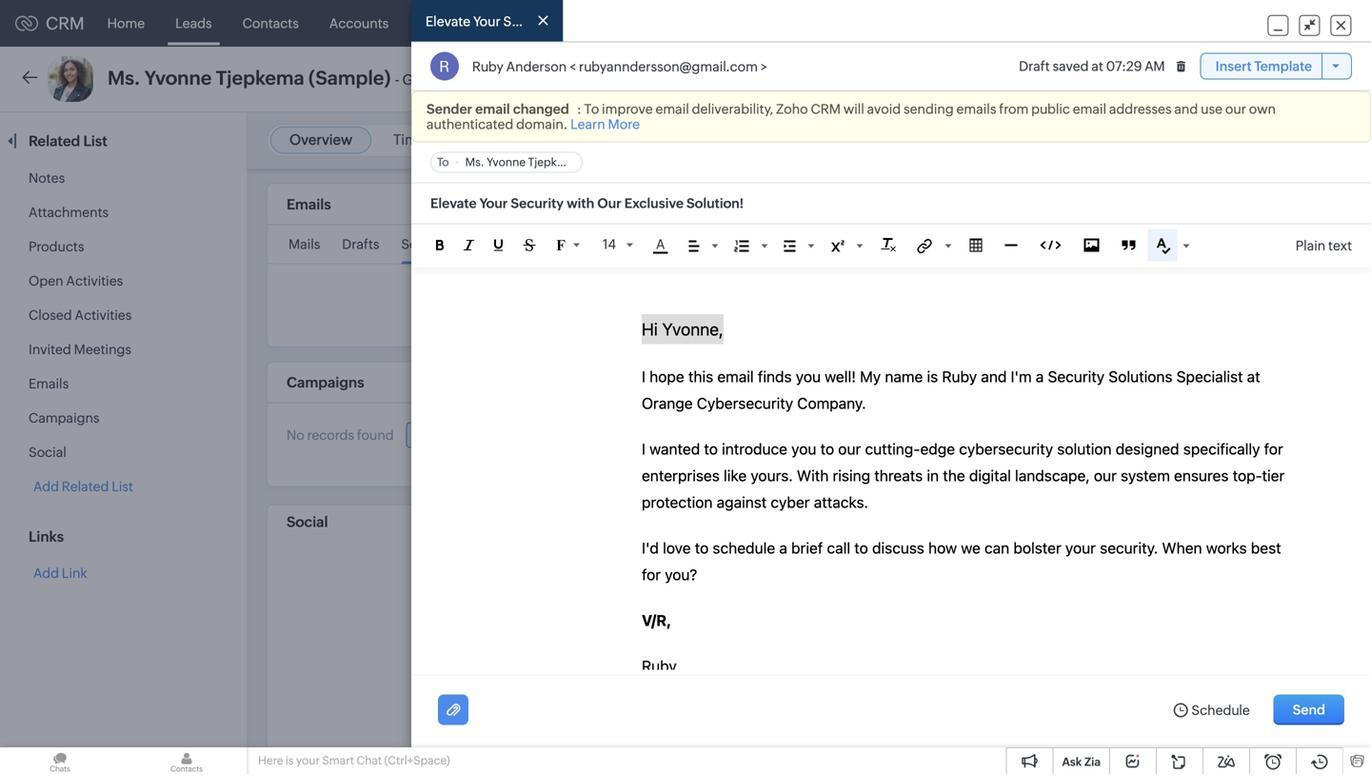 Task type: locate. For each thing, give the bounding box(es) containing it.
to left more
[[584, 101, 599, 117]]

attachments link
[[29, 205, 109, 220]]

spell check image
[[1157, 238, 1171, 255]]

related
[[29, 133, 80, 150], [62, 479, 109, 494]]

1 vertical spatial campaigns
[[29, 411, 100, 426]]

yvonne
[[145, 67, 212, 89], [487, 156, 526, 169]]

14
[[603, 237, 616, 252]]

social
[[29, 445, 66, 460], [287, 514, 328, 530]]

(sample) down learn more link
[[582, 156, 630, 169]]

create menu image
[[1048, 12, 1072, 35]]

0 vertical spatial ms.
[[108, 67, 140, 89]]

1 vertical spatial activities
[[75, 308, 132, 323]]

activities up invited meetings
[[75, 308, 132, 323]]

tjepkema down contacts link
[[216, 67, 304, 89]]

tjepkema down domain.
[[528, 156, 580, 169]]

deals link
[[404, 0, 469, 46]]

leads
[[175, 16, 212, 31]]

our
[[1226, 101, 1247, 117]]

0 horizontal spatial yvonne
[[145, 67, 212, 89]]

1 vertical spatial ms.
[[465, 156, 485, 169]]

meetings
[[548, 16, 606, 31], [74, 342, 131, 357]]

activities for closed activities
[[75, 308, 132, 323]]

insert
[[1216, 58, 1252, 74]]

your
[[296, 754, 320, 767]]

0 vertical spatial (sample)
[[309, 67, 391, 89]]

create menu element
[[1036, 0, 1083, 46]]

1 horizontal spatial crm
[[811, 101, 841, 117]]

learn more
[[571, 117, 640, 132]]

send for send
[[1293, 702, 1326, 718]]

campaigns up records
[[287, 375, 364, 391]]

0 vertical spatial send
[[960, 71, 993, 87]]

add down social link
[[33, 479, 59, 494]]

0 vertical spatial meetings
[[548, 16, 606, 31]]

ask zia
[[1063, 756, 1101, 769]]

1 horizontal spatial :
[[1262, 138, 1267, 152]]

here is your smart chat (ctrl+space)
[[258, 754, 450, 767]]

signals element
[[1122, 0, 1158, 47]]

14 link
[[600, 234, 633, 255]]

open
[[29, 273, 63, 289]]

0 horizontal spatial crm
[[46, 14, 84, 33]]

ms. down authenticated at top
[[465, 156, 485, 169]]

0 vertical spatial activities
[[66, 273, 123, 289]]

send right schedule
[[1293, 702, 1326, 718]]

1 email from the left
[[476, 101, 510, 117]]

email right 'improve'
[[656, 101, 689, 117]]

1 horizontal spatial social
[[287, 514, 328, 530]]

to improve email deliverability, zoho crm will avoid sending emails from public email addresses and use our own authenticated domain.
[[427, 101, 1276, 132]]

template
[[1255, 58, 1313, 74]]

public
[[1032, 101, 1071, 117]]

0 vertical spatial emails
[[287, 196, 331, 213]]

crm left will
[[811, 101, 841, 117]]

0 horizontal spatial tjepkema
[[216, 67, 304, 89]]

links image
[[918, 239, 933, 254]]

0 vertical spatial :
[[577, 101, 584, 117]]

ms. for ms. yvonne tjepkema (sample)
[[465, 156, 485, 169]]

1 vertical spatial add
[[33, 566, 59, 581]]

0 vertical spatial yvonne
[[145, 67, 212, 89]]

and
[[1175, 101, 1199, 117]]

tjepkema for ms. yvonne tjepkema (sample) - grayson
[[216, 67, 304, 89]]

contacts image
[[127, 748, 247, 774]]

0 horizontal spatial list
[[83, 133, 107, 150]]

changed
[[513, 101, 569, 117]]

2 add from the top
[[33, 566, 59, 581]]

1 horizontal spatial ms.
[[465, 156, 485, 169]]

list
[[83, 133, 107, 150], [112, 479, 133, 494]]

ms.
[[108, 67, 140, 89], [465, 156, 485, 169]]

send up emails
[[960, 71, 993, 87]]

indent image
[[785, 241, 796, 252]]

social down no
[[287, 514, 328, 530]]

0 horizontal spatial to
[[437, 156, 449, 169]]

(sample) left the - on the top of the page
[[309, 67, 391, 89]]

0 vertical spatial add
[[33, 479, 59, 494]]

to down 'timeline' link in the left top of the page
[[437, 156, 449, 169]]

1 horizontal spatial (sample)
[[582, 156, 630, 169]]

related down social link
[[62, 479, 109, 494]]

accounts link
[[314, 0, 404, 46]]

campaigns down emails link
[[29, 411, 100, 426]]

overview
[[290, 131, 353, 148]]

profile element
[[1275, 0, 1328, 46]]

to for to improve email deliverability, zoho crm will avoid sending emails from public email addresses and use our own authenticated domain.
[[584, 101, 599, 117]]

add left link
[[33, 566, 59, 581]]

: right changed
[[577, 101, 584, 117]]

yvonne down domain.
[[487, 156, 526, 169]]

open activities link
[[29, 273, 123, 289]]

open activities
[[29, 273, 123, 289]]

0 vertical spatial tjepkema
[[216, 67, 304, 89]]

:
[[577, 101, 584, 117], [1262, 138, 1267, 152]]

edit button
[[1155, 64, 1219, 94]]

add for add link
[[33, 566, 59, 581]]

ms. down home link
[[108, 67, 140, 89]]

deliverability,
[[692, 101, 774, 117]]

0 vertical spatial related
[[29, 133, 80, 150]]

1 vertical spatial (sample)
[[582, 156, 630, 169]]

grayson
[[402, 71, 458, 88]]

scheduled
[[401, 237, 468, 252]]

activities for open activities
[[66, 273, 123, 289]]

campaigns
[[287, 375, 364, 391], [29, 411, 100, 426]]

1 add from the top
[[33, 479, 59, 494]]

timeline
[[393, 131, 450, 148]]

add
[[33, 479, 59, 494], [33, 566, 59, 581]]

0 horizontal spatial send
[[960, 71, 993, 87]]

1 horizontal spatial email
[[656, 101, 689, 117]]

email
[[476, 101, 510, 117], [656, 101, 689, 117], [1073, 101, 1107, 117]]

1 horizontal spatial list
[[112, 479, 133, 494]]

draft
[[1019, 58, 1050, 74]]

meetings right tasks link
[[548, 16, 606, 31]]

send
[[960, 71, 993, 87], [1293, 702, 1326, 718]]

1 vertical spatial crm
[[811, 101, 841, 117]]

yvonne for ms. yvonne tjepkema (sample) - grayson
[[145, 67, 212, 89]]

meetings inside meetings link
[[548, 16, 606, 31]]

text
[[1329, 238, 1353, 253]]

emails up mails
[[287, 196, 331, 213]]

meetings down closed activities on the left top
[[74, 342, 131, 357]]

related up notes
[[29, 133, 80, 150]]

alignment image
[[689, 241, 700, 252]]

sending
[[904, 101, 954, 117]]

0 horizontal spatial email
[[476, 101, 510, 117]]

0 horizontal spatial ms.
[[108, 67, 140, 89]]

0 horizontal spatial emails
[[29, 376, 69, 392]]

0 horizontal spatial campaigns
[[29, 411, 100, 426]]

invited
[[29, 342, 71, 357]]

learn more link
[[571, 117, 640, 132]]

emails down invited
[[29, 376, 69, 392]]

email down convert button
[[1073, 101, 1107, 117]]

0 horizontal spatial social
[[29, 445, 66, 460]]

activities up closed activities link
[[66, 273, 123, 289]]

1 horizontal spatial tjepkema
[[528, 156, 580, 169]]

addresses
[[1110, 101, 1172, 117]]

crm right logo
[[46, 14, 84, 33]]

1 vertical spatial :
[[1262, 138, 1267, 152]]

send inside "button"
[[1293, 702, 1326, 718]]

Subject text field
[[412, 183, 1372, 223]]

email right sender
[[476, 101, 510, 117]]

a
[[656, 237, 665, 252]]

1 vertical spatial related
[[62, 479, 109, 494]]

yvonne down 'leads'
[[145, 67, 212, 89]]

tasks
[[484, 16, 518, 31]]

add related list
[[33, 479, 133, 494]]

a
[[1269, 138, 1276, 152]]

(sample)
[[309, 67, 391, 89], [582, 156, 630, 169]]

1 vertical spatial yvonne
[[487, 156, 526, 169]]

emails
[[287, 196, 331, 213], [29, 376, 69, 392]]

sender email changed
[[427, 101, 569, 117]]

1 horizontal spatial meetings
[[548, 16, 606, 31]]

: left the a
[[1262, 138, 1267, 152]]

closed activities link
[[29, 308, 132, 323]]

1 vertical spatial tjepkema
[[528, 156, 580, 169]]

0 horizontal spatial (sample)
[[309, 67, 391, 89]]

search element
[[1083, 0, 1122, 47]]

schedule
[[1192, 703, 1250, 718]]

smart
[[322, 754, 354, 767]]

2 horizontal spatial email
[[1073, 101, 1107, 117]]

social down the campaigns link
[[29, 445, 66, 460]]

list image
[[735, 241, 749, 252]]

use
[[1201, 101, 1223, 117]]

1 horizontal spatial campaigns
[[287, 375, 364, 391]]

1 vertical spatial emails
[[29, 376, 69, 392]]

previous record image
[[1297, 73, 1306, 85]]

0 vertical spatial campaigns
[[287, 375, 364, 391]]

0 vertical spatial to
[[584, 101, 599, 117]]

link
[[62, 566, 87, 581]]

1 horizontal spatial send
[[1293, 702, 1326, 718]]

closed
[[29, 308, 72, 323]]

chat
[[357, 754, 382, 767]]

insert template button
[[1201, 53, 1353, 79]]

1 horizontal spatial yvonne
[[487, 156, 526, 169]]

1 horizontal spatial to
[[584, 101, 599, 117]]

tjepkema
[[216, 67, 304, 89], [528, 156, 580, 169]]

invited meetings
[[29, 342, 131, 357]]

to inside to improve email deliverability, zoho crm will avoid sending emails from public email addresses and use our own authenticated domain.
[[584, 101, 599, 117]]

0 horizontal spatial meetings
[[74, 342, 131, 357]]

0 vertical spatial crm
[[46, 14, 84, 33]]

1 vertical spatial send
[[1293, 702, 1326, 718]]

send inside button
[[960, 71, 993, 87]]

send for send email
[[960, 71, 993, 87]]

1 vertical spatial to
[[437, 156, 449, 169]]



Task type: vqa. For each thing, say whether or not it's contained in the screenshot.
the bottommost the Related
yes



Task type: describe. For each thing, give the bounding box(es) containing it.
learn
[[571, 117, 606, 132]]

0 vertical spatial social
[[29, 445, 66, 460]]

send email
[[960, 71, 1030, 87]]

accounts
[[329, 16, 389, 31]]

a link
[[653, 237, 668, 254]]

zoho
[[776, 101, 808, 117]]

home link
[[92, 0, 160, 46]]

plain text
[[1296, 238, 1353, 253]]

plain
[[1296, 238, 1326, 253]]

chats image
[[0, 748, 120, 774]]

deals
[[419, 16, 453, 31]]

to for to
[[437, 156, 449, 169]]

here
[[258, 754, 283, 767]]

closed activities
[[29, 308, 132, 323]]

attachments
[[29, 205, 109, 220]]

from
[[1000, 101, 1029, 117]]

07:29
[[1107, 58, 1143, 74]]

campaigns link
[[29, 411, 100, 426]]

last
[[1192, 138, 1215, 152]]

calendar image
[[1170, 16, 1186, 31]]

contacts
[[243, 16, 299, 31]]

drafts
[[342, 237, 380, 252]]

0 horizontal spatial :
[[577, 101, 584, 117]]

ask
[[1063, 756, 1082, 769]]

timeline link
[[393, 131, 450, 148]]

sender
[[427, 101, 473, 117]]

authenticated
[[427, 117, 514, 132]]

own
[[1250, 101, 1276, 117]]

emails
[[957, 101, 997, 117]]

tjepkema for ms. yvonne tjepkema (sample)
[[528, 156, 580, 169]]

crm link
[[15, 14, 84, 33]]

0 vertical spatial list
[[83, 133, 107, 150]]

ago
[[1312, 138, 1334, 152]]

yvonne for ms. yvonne tjepkema (sample)
[[487, 156, 526, 169]]

social link
[[29, 445, 66, 460]]

1 horizontal spatial emails
[[287, 196, 331, 213]]

records
[[307, 428, 354, 443]]

ms. yvonne tjepkema (sample)
[[465, 156, 630, 169]]

insert template
[[1216, 58, 1313, 74]]

saved
[[1053, 58, 1089, 74]]

profile image
[[1286, 8, 1316, 39]]

avoid
[[867, 101, 901, 117]]

send button
[[1274, 695, 1345, 725]]

contacts link
[[227, 0, 314, 46]]

crm inside to improve email deliverability, zoho crm will avoid sending emails from public email addresses and use our own authenticated domain.
[[811, 101, 841, 117]]

improve
[[602, 101, 653, 117]]

mails
[[289, 237, 320, 252]]

no
[[287, 428, 305, 443]]

2 email from the left
[[656, 101, 689, 117]]

(ctrl+space)
[[384, 754, 450, 767]]

is
[[286, 754, 294, 767]]

1 vertical spatial meetings
[[74, 342, 131, 357]]

ms. for ms. yvonne tjepkema (sample) - grayson
[[108, 67, 140, 89]]

-
[[395, 71, 400, 88]]

edit
[[1175, 71, 1199, 87]]

related list
[[29, 133, 111, 150]]

meetings link
[[533, 0, 621, 46]]

script image
[[831, 241, 845, 252]]

more
[[608, 117, 640, 132]]

am
[[1145, 58, 1166, 74]]

no records found
[[287, 428, 394, 443]]

3 email from the left
[[1073, 101, 1107, 117]]

(sample) for ms. yvonne tjepkema (sample) - grayson
[[309, 67, 391, 89]]

products link
[[29, 239, 84, 254]]

last update : a while ago
[[1192, 138, 1334, 152]]

while
[[1278, 138, 1309, 152]]

overview link
[[290, 131, 353, 148]]

1 vertical spatial list
[[112, 479, 133, 494]]

domain.
[[516, 117, 568, 132]]

home
[[107, 16, 145, 31]]

1 vertical spatial social
[[287, 514, 328, 530]]

tasks link
[[469, 0, 533, 46]]

notes
[[29, 171, 65, 186]]

email
[[996, 71, 1030, 87]]

at
[[1092, 58, 1104, 74]]

notes link
[[29, 171, 65, 186]]

update
[[1218, 138, 1260, 152]]

links
[[29, 529, 64, 545]]

search image
[[1095, 15, 1111, 31]]

(sample) for ms. yvonne tjepkema (sample)
[[582, 156, 630, 169]]

will
[[844, 101, 865, 117]]

ms. yvonne tjepkema (sample) - grayson
[[108, 67, 458, 89]]

add for add related list
[[33, 479, 59, 494]]

signals image
[[1134, 15, 1147, 31]]

invited meetings link
[[29, 342, 131, 357]]

found
[[357, 428, 394, 443]]

products
[[29, 239, 84, 254]]

logo image
[[15, 16, 38, 31]]

leads link
[[160, 0, 227, 46]]

send email button
[[941, 64, 1049, 94]]

zia
[[1085, 756, 1101, 769]]

next record image
[[1329, 73, 1341, 85]]



